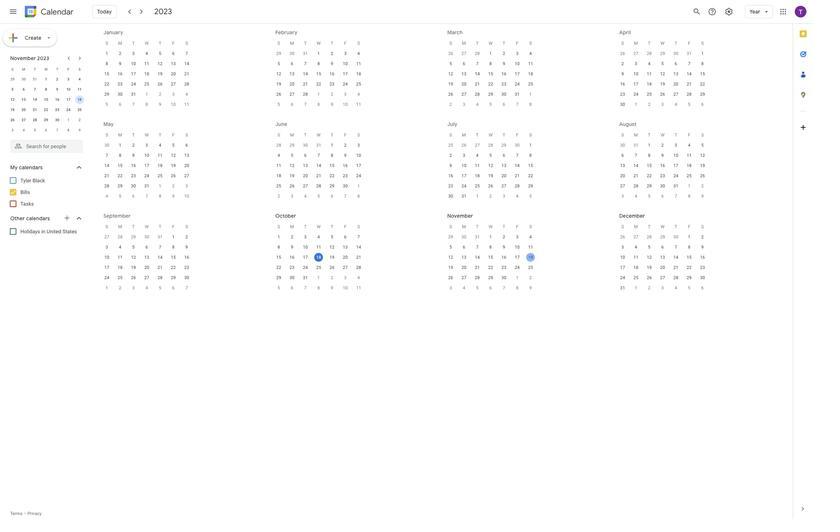 Task type: describe. For each thing, give the bounding box(es) containing it.
may 28 element
[[274, 141, 283, 150]]

w for july
[[489, 133, 493, 138]]

october 6 element
[[169, 284, 178, 292]]

3 inside row
[[662, 286, 664, 291]]

january 30 element
[[288, 49, 297, 58]]

states
[[63, 229, 77, 235]]

june 1 element
[[156, 182, 164, 190]]

14 inside february grid
[[303, 71, 308, 76]]

16 inside february grid
[[330, 71, 335, 76]]

11 inside 'element'
[[356, 286, 361, 291]]

22 inside "june" grid
[[330, 173, 335, 178]]

december 7 element for december 9 element corresponding to november grid
[[500, 284, 508, 292]]

may 1 element
[[632, 100, 641, 109]]

november 9 element
[[328, 284, 336, 292]]

december 1 element for december 8 'element' within the 'row group'
[[513, 274, 522, 282]]

f for february
[[344, 41, 347, 46]]

black
[[33, 178, 45, 184]]

today button
[[93, 3, 116, 20]]

august
[[619, 121, 637, 127]]

row group for december
[[616, 232, 709, 293]]

f for july
[[516, 133, 519, 138]]

march 8 element
[[314, 100, 323, 109]]

8 inside april grid
[[702, 61, 704, 66]]

october 5 element
[[156, 284, 164, 292]]

29 inside "january" grid
[[104, 92, 109, 97]]

m for february
[[290, 41, 294, 46]]

14 inside "october" grid
[[356, 245, 361, 250]]

february 26 element
[[446, 49, 455, 58]]

july 5 element
[[314, 192, 323, 201]]

15 inside "january" grid
[[104, 71, 109, 76]]

18 cell for 'november 2023' grid
[[74, 95, 85, 105]]

23 inside "june" grid
[[343, 173, 348, 178]]

row group for may
[[100, 140, 193, 201]]

21 inside september grid
[[158, 265, 163, 270]]

december 4 element for december 3 element related to 'november 2023' grid
[[19, 126, 28, 135]]

26 inside february grid
[[276, 92, 281, 97]]

27 inside august 27 "element"
[[104, 235, 109, 240]]

20 inside april grid
[[674, 82, 679, 87]]

w for march
[[489, 41, 493, 46]]

w for november
[[489, 224, 493, 229]]

september 4 element
[[632, 192, 641, 201]]

18 inside november grid
[[528, 255, 533, 260]]

february 1 element
[[142, 90, 151, 99]]

20 element inside may grid
[[182, 161, 191, 170]]

december
[[619, 213, 645, 219]]

december 3 element for 'november 2023' grid
[[8, 126, 17, 135]]

november 27 element
[[632, 233, 641, 241]]

august 5 element
[[526, 192, 535, 201]]

16 inside "january" grid
[[118, 71, 123, 76]]

my calendars button
[[1, 162, 90, 173]]

19 inside may grid
[[171, 163, 176, 168]]

31 for 31 "element" above november 7 element
[[303, 275, 308, 280]]

march 9 element
[[328, 100, 336, 109]]

calendar
[[41, 7, 74, 17]]

settings menu image
[[725, 7, 733, 16]]

5 inside the october 5 element
[[159, 286, 161, 291]]

1 inside october 1 "element"
[[106, 286, 108, 291]]

november 1 element
[[314, 274, 323, 282]]

december 4 element for november grid's december 3 element
[[460, 284, 469, 292]]

march 3 element
[[341, 90, 350, 99]]

13 inside november grid
[[462, 255, 467, 260]]

august 27 element
[[102, 233, 111, 241]]

row group for june
[[272, 140, 365, 201]]

june 2 element
[[169, 182, 178, 190]]

january 3 element
[[658, 284, 667, 292]]

w for february
[[317, 41, 321, 46]]

calendars for other calendars
[[26, 215, 50, 222]]

20 element inside april grid
[[672, 80, 680, 89]]

august 28 element
[[116, 233, 125, 241]]

27 inside february 27 element
[[462, 51, 467, 56]]

my
[[10, 164, 18, 171]]

27 inside november grid
[[462, 275, 467, 280]]

1 inside april 1 element
[[530, 92, 532, 97]]

terms link
[[10, 511, 22, 516]]

31 for august 31 "element"
[[158, 235, 163, 240]]

row group for august
[[616, 140, 709, 201]]

15 inside december grid
[[687, 255, 692, 260]]

21 inside august grid
[[634, 173, 639, 178]]

december 2 element for december 9 element corresponding to november grid
[[526, 274, 535, 282]]

24 inside "october" grid
[[303, 265, 308, 270]]

november 6 element
[[288, 284, 297, 292]]

august 30 element
[[142, 233, 151, 241]]

23 inside grid
[[55, 108, 59, 112]]

31 for 31 "element" above february 7 "element"
[[131, 92, 136, 97]]

23 inside april grid
[[620, 92, 625, 97]]

w for june
[[317, 133, 321, 138]]

20 element inside "june" grid
[[301, 172, 310, 180]]

calendar heading
[[39, 7, 74, 17]]

12 inside "october" grid
[[330, 245, 335, 250]]

29 inside august 29 element
[[131, 235, 136, 240]]

july grid
[[444, 130, 537, 201]]

31 for january 31 element
[[303, 51, 308, 56]]

row group for november
[[444, 232, 537, 293]]

march 1 element
[[314, 90, 323, 99]]

october 31 element for 'november 2023' grid's october 30 element
[[31, 75, 39, 84]]

row containing 20
[[616, 171, 709, 181]]

january
[[103, 29, 123, 36]]

july 2 element
[[274, 192, 283, 201]]

february 4 element
[[182, 90, 191, 99]]

22 inside february grid
[[316, 82, 321, 87]]

march 27 element
[[632, 49, 641, 58]]

row containing 11
[[272, 161, 365, 171]]

july 31 element
[[632, 141, 641, 150]]

31 element up april 7 element
[[513, 90, 522, 99]]

Search for people text field
[[15, 140, 79, 153]]

16 inside september grid
[[184, 255, 189, 260]]

tyler black
[[20, 178, 45, 184]]

31 element left 'january 1' element
[[618, 284, 627, 292]]

october 3 element
[[129, 284, 138, 292]]

18 element inside "january" grid
[[142, 70, 151, 78]]

june grid
[[272, 130, 365, 201]]

15 inside july 'grid'
[[528, 163, 533, 168]]

m for august
[[634, 133, 638, 138]]

13 inside february grid
[[290, 71, 295, 76]]

28 inside "october" grid
[[356, 265, 361, 270]]

june 25 element
[[446, 141, 455, 150]]

26 inside november grid
[[448, 275, 453, 280]]

february 6 element
[[116, 100, 125, 109]]

november 28 element
[[645, 233, 654, 241]]

14 inside july 'grid'
[[515, 163, 520, 168]]

10 inside august grid
[[674, 153, 679, 158]]

year
[[750, 8, 761, 15]]

m for april
[[634, 41, 638, 46]]

20 inside "june" grid
[[303, 173, 308, 178]]

12 inside 'november 2023' grid
[[10, 98, 15, 102]]

september 8 element
[[685, 192, 694, 201]]

7 inside december grid
[[675, 245, 677, 250]]

terms
[[10, 511, 22, 516]]

july 3 element
[[288, 192, 297, 201]]

26 inside august grid
[[700, 173, 705, 178]]

april 4 element
[[473, 100, 482, 109]]

november 3 element
[[341, 274, 350, 282]]

june 29 element
[[500, 141, 508, 150]]

17 inside may grid
[[144, 163, 149, 168]]

in
[[41, 229, 45, 235]]

11 inside may grid
[[158, 153, 163, 158]]

13 inside september grid
[[144, 255, 149, 260]]

november 7 element
[[301, 284, 310, 292]]

march 31 element
[[685, 49, 694, 58]]

15 inside february grid
[[316, 71, 321, 76]]

june 6 element
[[129, 192, 138, 201]]

f for september
[[172, 224, 175, 229]]

31 element up february 7 "element"
[[129, 90, 138, 99]]

march 2 element
[[328, 90, 336, 99]]

april grid
[[616, 38, 709, 110]]

may grid
[[100, 130, 193, 201]]

31 for 31 "element" above september 7 element
[[674, 184, 679, 189]]

20 inside "january" grid
[[171, 71, 176, 76]]

17 inside july 'grid'
[[462, 173, 467, 178]]

30 inside "october" grid
[[290, 275, 295, 280]]

march 4 element
[[354, 90, 363, 99]]

22 inside december grid
[[687, 265, 692, 270]]

april 6 element
[[500, 100, 508, 109]]

november 10 element
[[341, 284, 350, 292]]

november 30 element
[[672, 233, 680, 241]]

october 7 element
[[182, 284, 191, 292]]

5 inside august 5 element
[[530, 194, 532, 199]]

19 inside february grid
[[276, 82, 281, 87]]

october 4 element
[[142, 284, 151, 292]]

17 inside "october" grid
[[303, 255, 308, 260]]

17 inside 'november 2023' grid
[[66, 98, 70, 102]]

february 9 element
[[156, 100, 164, 109]]

27 inside november 27 element
[[634, 235, 639, 240]]

12 inside august grid
[[700, 153, 705, 158]]

20 inside may grid
[[184, 163, 189, 168]]

f for april
[[688, 41, 691, 46]]

17 inside march grid
[[515, 71, 520, 76]]

today
[[97, 8, 112, 15]]

15 inside april grid
[[700, 71, 705, 76]]

10 inside "june" grid
[[356, 153, 361, 158]]

june
[[275, 121, 287, 127]]

w for april
[[661, 41, 665, 46]]

21 inside november grid
[[475, 265, 480, 270]]

february 28 element
[[473, 49, 482, 58]]

11 inside "june" grid
[[276, 163, 281, 168]]

18 inside may grid
[[158, 163, 163, 168]]

november 4 element
[[354, 274, 363, 282]]

18, today element
[[314, 253, 323, 262]]

11 inside november grid
[[528, 245, 533, 250]]

february 10 element
[[169, 100, 178, 109]]

march 29 element
[[658, 49, 667, 58]]

row containing 6
[[616, 150, 709, 161]]

27 inside 'november 2023' grid
[[22, 118, 26, 122]]

9 inside december grid
[[702, 245, 704, 250]]

23 inside "january" grid
[[118, 82, 123, 87]]

november 2023
[[10, 55, 49, 62]]

w for october
[[317, 224, 321, 229]]

august 4 element
[[513, 192, 522, 201]]

28 inside 'november 2023' grid
[[33, 118, 37, 122]]

31 for 31 "element" to the left of august 1 element
[[462, 194, 467, 199]]

united
[[47, 229, 61, 235]]

8 inside september 8 element
[[688, 194, 691, 199]]

august 1 element
[[473, 192, 482, 201]]

january 29 element
[[274, 49, 283, 58]]

12 inside march grid
[[448, 71, 453, 76]]

february grid
[[272, 38, 365, 110]]

december 1 element for december 8 'element' inside 'november 2023' grid
[[64, 116, 73, 125]]

20 element inside february grid
[[288, 80, 297, 89]]

other calendars button
[[1, 213, 90, 224]]

–
[[24, 511, 26, 516]]

9 inside september grid
[[186, 245, 188, 250]]

january 5 element
[[685, 284, 694, 292]]

march 26 element
[[618, 49, 627, 58]]

row containing 21
[[100, 171, 193, 181]]

october 31 element for november grid october 30 element
[[473, 233, 482, 241]]

may
[[103, 121, 114, 127]]

tyler
[[20, 178, 31, 184]]

april 3 element
[[460, 100, 469, 109]]

may 29 element
[[288, 141, 297, 150]]

1 inside august 1 element
[[476, 194, 479, 199]]

f for may
[[172, 133, 175, 138]]

m for june
[[290, 133, 294, 138]]

december 8 element for december 7 'element' in the 'november 2023' grid
[[64, 126, 73, 135]]

april 8 element
[[526, 100, 535, 109]]

8 inside december grid
[[688, 245, 691, 250]]

may 31 element
[[314, 141, 323, 150]]

18 cell for november grid
[[524, 252, 537, 263]]

june 5 element
[[116, 192, 125, 201]]

21 inside "june" grid
[[316, 173, 321, 178]]

18 element inside april grid
[[645, 80, 654, 89]]

my calendars list
[[1, 175, 90, 210]]

september 6 element
[[658, 192, 667, 201]]

july 1 element
[[354, 182, 363, 190]]

15 inside "october" grid
[[276, 255, 281, 260]]

march 28 element
[[645, 49, 654, 58]]

19 inside august grid
[[700, 163, 705, 168]]

18 inside 'november 2023' grid
[[78, 98, 82, 102]]

february 5 element
[[102, 100, 111, 109]]

11 inside august grid
[[687, 153, 692, 158]]

16 inside november grid
[[502, 255, 507, 260]]

may 30 element
[[301, 141, 310, 150]]

march 30 element
[[672, 49, 680, 58]]

december 9 element for 'november 2023' grid
[[75, 126, 84, 135]]

december 6 element for december 4 element related to november grid's december 3 element's december 5 element
[[486, 284, 495, 292]]

w for may
[[145, 133, 149, 138]]



Task type: locate. For each thing, give the bounding box(es) containing it.
22 element
[[102, 80, 111, 89], [314, 80, 323, 89], [486, 80, 495, 89], [698, 80, 707, 89], [42, 106, 50, 114], [116, 172, 125, 180], [328, 172, 336, 180], [526, 172, 535, 180], [645, 172, 654, 180], [169, 263, 178, 272], [274, 263, 283, 272], [486, 263, 495, 272], [685, 263, 694, 272]]

0 vertical spatial 2023
[[154, 7, 172, 17]]

16 inside "june" grid
[[343, 163, 348, 168]]

f
[[172, 41, 175, 46], [344, 41, 347, 46], [516, 41, 519, 46], [688, 41, 691, 46], [67, 67, 69, 71], [172, 133, 175, 138], [344, 133, 347, 138], [516, 133, 519, 138], [688, 133, 691, 138], [172, 224, 175, 229], [344, 224, 347, 229], [516, 224, 519, 229], [688, 224, 691, 229]]

6
[[172, 51, 175, 56], [291, 61, 293, 66], [463, 61, 465, 66], [675, 61, 677, 66], [23, 87, 25, 91], [119, 102, 121, 107], [291, 102, 293, 107], [503, 102, 505, 107], [702, 102, 704, 107], [45, 128, 47, 132], [186, 143, 188, 148], [304, 153, 307, 158], [503, 153, 505, 158], [622, 153, 624, 158], [132, 194, 135, 199], [331, 194, 333, 199], [662, 194, 664, 199], [344, 235, 347, 240], [146, 245, 148, 250], [463, 245, 465, 250], [662, 245, 664, 250], [172, 286, 175, 291], [291, 286, 293, 291], [490, 286, 492, 291], [702, 286, 704, 291]]

28 inside november grid
[[475, 275, 480, 280]]

0 horizontal spatial december 9 element
[[75, 126, 84, 135]]

may 6 element
[[698, 100, 707, 109]]

25 inside 'november 2023' grid
[[78, 108, 82, 112]]

27 inside august grid
[[620, 184, 625, 189]]

october 29 element for 'november 2023' grid's october 30 element
[[8, 75, 17, 84]]

november down august 1 element
[[447, 213, 473, 219]]

calendars for my calendars
[[19, 164, 43, 171]]

m for march
[[462, 41, 466, 46]]

terms – privacy
[[10, 511, 42, 516]]

april 5 element
[[486, 100, 495, 109]]

w for january
[[145, 41, 149, 46]]

f for august
[[688, 133, 691, 138]]

f for november
[[516, 224, 519, 229]]

row group
[[100, 48, 193, 110], [272, 48, 365, 110], [444, 48, 537, 110], [616, 48, 709, 110], [7, 74, 85, 135], [100, 140, 193, 201], [272, 140, 365, 201], [444, 140, 537, 201], [616, 140, 709, 201], [100, 232, 193, 293], [272, 232, 365, 293], [444, 232, 537, 293], [616, 232, 709, 293]]

w
[[145, 41, 149, 46], [317, 41, 321, 46], [489, 41, 493, 46], [661, 41, 665, 46], [44, 67, 48, 71], [145, 133, 149, 138], [317, 133, 321, 138], [489, 133, 493, 138], [661, 133, 665, 138], [145, 224, 149, 229], [317, 224, 321, 229], [489, 224, 493, 229], [661, 224, 665, 229]]

17 element
[[129, 70, 138, 78], [341, 70, 350, 78], [513, 70, 522, 78], [632, 80, 641, 89], [64, 95, 73, 104], [142, 161, 151, 170], [354, 161, 363, 170], [672, 161, 680, 170], [460, 172, 469, 180], [301, 253, 310, 262], [513, 253, 522, 262], [102, 263, 111, 272], [618, 263, 627, 272]]

november
[[10, 55, 36, 62], [447, 213, 473, 219]]

30 element
[[116, 90, 125, 99], [500, 90, 508, 99], [618, 100, 627, 109], [53, 116, 62, 125], [129, 182, 138, 190], [341, 182, 350, 190], [658, 182, 667, 190], [446, 192, 455, 201], [182, 274, 191, 282], [288, 274, 297, 282], [500, 274, 508, 282], [698, 274, 707, 282]]

october 1 element
[[102, 284, 111, 292]]

0 horizontal spatial december 7 element
[[53, 126, 62, 135]]

row group for october
[[272, 232, 365, 293]]

december 7 element
[[53, 126, 62, 135], [500, 284, 508, 292]]

17 inside "june" grid
[[356, 163, 361, 168]]

june 27 element
[[473, 141, 482, 150]]

3
[[132, 51, 135, 56], [344, 51, 347, 56], [516, 51, 519, 56], [635, 61, 637, 66], [67, 77, 69, 81], [172, 92, 175, 97], [344, 92, 347, 97], [463, 102, 465, 107], [662, 102, 664, 107], [11, 128, 14, 132], [146, 143, 148, 148], [358, 143, 360, 148], [675, 143, 677, 148], [463, 153, 465, 158], [186, 184, 188, 189], [291, 194, 293, 199], [503, 194, 505, 199], [622, 194, 624, 199], [304, 235, 307, 240], [516, 235, 519, 240], [106, 245, 108, 250], [622, 245, 624, 250], [344, 275, 347, 280], [132, 286, 135, 291], [450, 286, 452, 291], [662, 286, 664, 291]]

21 inside july 'grid'
[[515, 173, 520, 178]]

f for march
[[516, 41, 519, 46]]

18 cell
[[74, 95, 85, 105], [312, 252, 325, 263], [524, 252, 537, 263]]

13 element
[[169, 59, 178, 68], [288, 70, 297, 78], [460, 70, 469, 78], [672, 70, 680, 78], [19, 95, 28, 104], [182, 151, 191, 160], [301, 161, 310, 170], [500, 161, 508, 170], [618, 161, 627, 170], [341, 243, 350, 252], [142, 253, 151, 262], [460, 253, 469, 262], [658, 253, 667, 262]]

january 31 element
[[301, 49, 310, 58]]

december 9 element
[[75, 126, 84, 135], [526, 284, 535, 292]]

25 inside february grid
[[356, 82, 361, 87]]

31 element left august 1 element
[[460, 192, 469, 201]]

2023
[[154, 7, 172, 17], [37, 55, 49, 62]]

row containing 31
[[616, 283, 709, 293]]

april 2 element
[[446, 100, 455, 109]]

20 element
[[169, 70, 178, 78], [288, 80, 297, 89], [460, 80, 469, 89], [672, 80, 680, 89], [19, 106, 28, 114], [182, 161, 191, 170], [301, 172, 310, 180], [500, 172, 508, 180], [618, 172, 627, 180], [341, 253, 350, 262], [142, 263, 151, 272], [460, 263, 469, 272], [658, 263, 667, 272]]

f for january
[[172, 41, 175, 46]]

8
[[106, 61, 108, 66], [318, 61, 320, 66], [490, 61, 492, 66], [702, 61, 704, 66], [45, 87, 47, 91], [146, 102, 148, 107], [318, 102, 320, 107], [530, 102, 532, 107], [67, 128, 69, 132], [119, 153, 121, 158], [331, 153, 333, 158], [530, 153, 532, 158], [648, 153, 651, 158], [159, 194, 161, 199], [358, 194, 360, 199], [688, 194, 691, 199], [172, 245, 175, 250], [278, 245, 280, 250], [490, 245, 492, 250], [688, 245, 691, 250], [318, 286, 320, 291], [516, 286, 519, 291]]

my calendars
[[10, 164, 43, 171]]

31 for may 31 element
[[316, 143, 321, 148]]

13 inside july 'grid'
[[502, 163, 507, 168]]

1 vertical spatial october 30 element
[[460, 233, 469, 241]]

april
[[619, 29, 631, 36]]

31 element
[[129, 90, 138, 99], [513, 90, 522, 99], [142, 182, 151, 190], [672, 182, 680, 190], [460, 192, 469, 201], [301, 274, 310, 282], [618, 284, 627, 292]]

23 element
[[116, 80, 125, 89], [328, 80, 336, 89], [500, 80, 508, 89], [618, 90, 627, 99], [53, 106, 62, 114], [129, 172, 138, 180], [341, 172, 350, 180], [658, 172, 667, 180], [446, 182, 455, 190], [182, 263, 191, 272], [288, 263, 297, 272], [500, 263, 508, 272], [698, 263, 707, 272]]

july 30 element
[[618, 141, 627, 150]]

w for september
[[145, 224, 149, 229]]

11 inside december grid
[[634, 255, 639, 260]]

june 3 element
[[182, 182, 191, 190]]

f for june
[[344, 133, 347, 138]]

row group for july
[[444, 140, 537, 201]]

june 8 element
[[156, 192, 164, 201]]

17 inside april grid
[[634, 82, 639, 87]]

0 horizontal spatial october 29 element
[[8, 75, 17, 84]]

march 10 element
[[341, 100, 350, 109]]

0 vertical spatial december 8 element
[[64, 126, 73, 135]]

february 2 element
[[156, 90, 164, 99]]

31 element up november 7 element
[[301, 274, 310, 282]]

1 vertical spatial december 2 element
[[526, 274, 535, 282]]

1 vertical spatial december 7 element
[[500, 284, 508, 292]]

0 vertical spatial calendars
[[19, 164, 43, 171]]

w inside "january" grid
[[145, 41, 149, 46]]

20
[[171, 71, 176, 76], [290, 82, 295, 87], [462, 82, 467, 87], [674, 82, 679, 87], [22, 108, 26, 112], [184, 163, 189, 168], [303, 173, 308, 178], [502, 173, 507, 178], [620, 173, 625, 178], [343, 255, 348, 260], [144, 265, 149, 270], [462, 265, 467, 270], [660, 265, 665, 270]]

29 inside may 29 element
[[290, 143, 295, 148]]

11
[[144, 61, 149, 66], [356, 61, 361, 66], [528, 61, 533, 66], [647, 71, 652, 76], [78, 87, 82, 91], [184, 102, 189, 107], [356, 102, 361, 107], [158, 153, 163, 158], [687, 153, 692, 158], [276, 163, 281, 168], [475, 163, 480, 168], [316, 245, 321, 250], [528, 245, 533, 250], [118, 255, 123, 260], [634, 255, 639, 260], [356, 286, 361, 291]]

m
[[118, 41, 122, 46], [290, 41, 294, 46], [462, 41, 466, 46], [634, 41, 638, 46], [22, 67, 25, 71], [118, 133, 122, 138], [290, 133, 294, 138], [462, 133, 466, 138], [634, 133, 638, 138], [118, 224, 122, 229], [290, 224, 294, 229], [462, 224, 466, 229], [634, 224, 638, 229]]

12 inside december grid
[[647, 255, 652, 260]]

27 inside "october" grid
[[343, 265, 348, 270]]

18 element
[[142, 70, 151, 78], [354, 70, 363, 78], [526, 70, 535, 78], [645, 80, 654, 89], [75, 95, 84, 104], [156, 161, 164, 170], [685, 161, 694, 170], [274, 172, 283, 180], [473, 172, 482, 180], [526, 253, 535, 262], [116, 263, 125, 272], [632, 263, 641, 272]]

20 inside february grid
[[290, 82, 295, 87]]

1 horizontal spatial december 6 element
[[486, 284, 495, 292]]

25 element
[[142, 80, 151, 89], [354, 80, 363, 89], [526, 80, 535, 89], [645, 90, 654, 99], [75, 106, 84, 114], [156, 172, 164, 180], [685, 172, 694, 180], [274, 182, 283, 190], [473, 182, 482, 190], [314, 263, 323, 272], [526, 263, 535, 272], [116, 274, 125, 282], [632, 274, 641, 282]]

0 horizontal spatial october 30 element
[[19, 75, 28, 84]]

29 inside the march 29 element
[[660, 51, 665, 56]]

september
[[103, 213, 131, 219]]

23 inside august grid
[[660, 173, 665, 178]]

1 vertical spatial november
[[447, 213, 473, 219]]

1 horizontal spatial october 31 element
[[473, 233, 482, 241]]

december 8 element inside 'row group'
[[513, 284, 522, 292]]

9 inside july 'grid'
[[450, 163, 452, 168]]

1 horizontal spatial december 5 element
[[473, 284, 482, 292]]

october 2 element
[[116, 284, 125, 292]]

19 inside april grid
[[660, 82, 665, 87]]

18 inside "january" grid
[[144, 71, 149, 76]]

23 inside september grid
[[184, 265, 189, 270]]

0 vertical spatial december 5 element
[[31, 126, 39, 135]]

december 4 element
[[19, 126, 28, 135], [460, 284, 469, 292]]

row containing 14
[[100, 161, 193, 171]]

december 7 element inside 'november 2023' grid
[[53, 126, 62, 135]]

4
[[146, 51, 148, 56], [358, 51, 360, 56], [530, 51, 532, 56], [648, 61, 651, 66], [79, 77, 81, 81], [186, 92, 188, 97], [358, 92, 360, 97], [476, 102, 479, 107], [675, 102, 677, 107], [23, 128, 25, 132], [159, 143, 161, 148], [688, 143, 691, 148], [278, 153, 280, 158], [476, 153, 479, 158], [106, 194, 108, 199], [304, 194, 307, 199], [516, 194, 519, 199], [635, 194, 637, 199], [318, 235, 320, 240], [530, 235, 532, 240], [119, 245, 121, 250], [635, 245, 637, 250], [358, 275, 360, 280], [146, 286, 148, 291], [463, 286, 465, 291], [675, 286, 677, 291]]

1 horizontal spatial october 29 element
[[446, 233, 455, 241]]

26 inside "june" grid
[[290, 184, 295, 189]]

other
[[10, 215, 25, 222]]

december 7 element for december 9 element associated with 'november 2023' grid
[[53, 126, 62, 135]]

18 element inside september grid
[[116, 263, 125, 272]]

april 30 element
[[102, 141, 111, 150]]

1 horizontal spatial december 9 element
[[526, 284, 535, 292]]

0 horizontal spatial november
[[10, 55, 36, 62]]

23 inside december grid
[[700, 265, 705, 270]]

october 29 element for november grid october 30 element
[[446, 233, 455, 241]]

december 9 element for november grid
[[526, 284, 535, 292]]

1 horizontal spatial december 8 element
[[513, 284, 522, 292]]

26 inside may grid
[[171, 173, 176, 178]]

june 10 element
[[182, 192, 191, 201]]

f inside "january" grid
[[172, 41, 175, 46]]

19 inside "january" grid
[[158, 71, 163, 76]]

main drawer image
[[9, 7, 17, 16]]

18
[[144, 71, 149, 76], [356, 71, 361, 76], [528, 71, 533, 76], [647, 82, 652, 87], [78, 98, 82, 102], [158, 163, 163, 168], [687, 163, 692, 168], [276, 173, 281, 178], [475, 173, 480, 178], [316, 255, 321, 260], [528, 255, 533, 260], [118, 265, 123, 270], [634, 265, 639, 270]]

1 vertical spatial december 3 element
[[446, 284, 455, 292]]

17
[[131, 71, 136, 76], [343, 71, 348, 76], [515, 71, 520, 76], [634, 82, 639, 87], [66, 98, 70, 102], [144, 163, 149, 168], [356, 163, 361, 168], [674, 163, 679, 168], [462, 173, 467, 178], [303, 255, 308, 260], [515, 255, 520, 260], [104, 265, 109, 270], [620, 265, 625, 270]]

0 horizontal spatial december 8 element
[[64, 126, 73, 135]]

27 element
[[169, 80, 178, 89], [288, 90, 297, 99], [460, 90, 469, 99], [672, 90, 680, 99], [19, 116, 28, 125], [182, 172, 191, 180], [301, 182, 310, 190], [500, 182, 508, 190], [618, 182, 627, 190], [341, 263, 350, 272], [142, 274, 151, 282], [460, 274, 469, 282], [658, 274, 667, 282]]

november 5 element
[[274, 284, 283, 292]]

march grid
[[444, 38, 537, 110]]

row containing 13
[[616, 161, 709, 171]]

14 inside "june" grid
[[316, 163, 321, 168]]

add other calendars image
[[63, 215, 71, 222]]

1 horizontal spatial december 7 element
[[500, 284, 508, 292]]

23 inside march grid
[[502, 82, 507, 87]]

0 horizontal spatial october 31 element
[[31, 75, 39, 84]]

31 element up september 7 element
[[672, 182, 680, 190]]

november 26 element
[[618, 233, 627, 241]]

29 inside "october" grid
[[276, 275, 281, 280]]

30 inside march grid
[[502, 92, 507, 97]]

1 horizontal spatial december 3 element
[[446, 284, 455, 292]]

20 element inside grid
[[19, 106, 28, 114]]

17 inside november grid
[[515, 255, 520, 260]]

0 horizontal spatial december 4 element
[[19, 126, 28, 135]]

21 inside april grid
[[687, 82, 692, 87]]

m inside february grid
[[290, 41, 294, 46]]

1 horizontal spatial december 2 element
[[526, 274, 535, 282]]

4 inside 'element'
[[106, 194, 108, 199]]

14 inside march grid
[[475, 71, 480, 76]]

row group for april
[[616, 48, 709, 110]]

24
[[131, 82, 136, 87], [343, 82, 348, 87], [515, 82, 520, 87], [634, 92, 639, 97], [66, 108, 70, 112], [144, 173, 149, 178], [356, 173, 361, 178], [674, 173, 679, 178], [462, 184, 467, 189], [303, 265, 308, 270], [515, 265, 520, 270], [104, 275, 109, 280], [620, 275, 625, 280]]

november grid
[[444, 222, 537, 293]]

m for may
[[118, 133, 122, 138]]

5 inside march 5 element
[[278, 102, 280, 107]]

september 7 element
[[672, 192, 680, 201]]

row containing 18
[[272, 171, 365, 181]]

8 inside the june 8 element
[[159, 194, 161, 199]]

row group containing 27
[[100, 232, 193, 293]]

w inside december grid
[[661, 224, 665, 229]]

21
[[184, 71, 189, 76], [303, 82, 308, 87], [475, 82, 480, 87], [687, 82, 692, 87], [33, 108, 37, 112], [104, 173, 109, 178], [316, 173, 321, 178], [515, 173, 520, 178], [634, 173, 639, 178], [356, 255, 361, 260], [158, 265, 163, 270], [475, 265, 480, 270], [674, 265, 679, 270]]

20 inside "october" grid
[[343, 255, 348, 260]]

m for july
[[462, 133, 466, 138]]

28
[[475, 51, 480, 56], [647, 51, 652, 56], [184, 82, 189, 87], [303, 92, 308, 97], [475, 92, 480, 97], [687, 92, 692, 97], [33, 118, 37, 122], [276, 143, 281, 148], [488, 143, 493, 148], [104, 184, 109, 189], [316, 184, 321, 189], [515, 184, 520, 189], [634, 184, 639, 189], [118, 235, 123, 240], [647, 235, 652, 240], [356, 265, 361, 270], [158, 275, 163, 280], [475, 275, 480, 280], [674, 275, 679, 280]]

1 vertical spatial 2023
[[37, 55, 49, 62]]

1 vertical spatial december 8 element
[[513, 284, 522, 292]]

22 inside 'november 2023' grid
[[44, 108, 48, 112]]

row group containing 25
[[444, 140, 537, 201]]

1 horizontal spatial december 1 element
[[513, 274, 522, 282]]

24 inside "january" grid
[[131, 82, 136, 87]]

24 element
[[129, 80, 138, 89], [341, 80, 350, 89], [513, 80, 522, 89], [632, 90, 641, 99], [64, 106, 73, 114], [142, 172, 151, 180], [354, 172, 363, 180], [672, 172, 680, 180], [460, 182, 469, 190], [301, 263, 310, 272], [513, 263, 522, 272], [102, 274, 111, 282], [618, 274, 627, 282]]

february 7 element
[[129, 100, 138, 109]]

september grid
[[100, 222, 193, 293]]

f for december
[[688, 224, 691, 229]]

july 8 element
[[354, 192, 363, 201]]

m for december
[[634, 224, 638, 229]]

november for november
[[447, 213, 473, 219]]

0 vertical spatial october 29 element
[[8, 75, 17, 84]]

25 inside september grid
[[118, 275, 123, 280]]

30
[[290, 51, 295, 56], [674, 51, 679, 56], [22, 77, 26, 81], [118, 92, 123, 97], [502, 92, 507, 97], [620, 102, 625, 107], [55, 118, 59, 122], [104, 143, 109, 148], [303, 143, 308, 148], [515, 143, 520, 148], [620, 143, 625, 148], [131, 184, 136, 189], [343, 184, 348, 189], [660, 184, 665, 189], [448, 194, 453, 199], [144, 235, 149, 240], [462, 235, 467, 240], [674, 235, 679, 240], [184, 275, 189, 280], [290, 275, 295, 280], [502, 275, 507, 280], [700, 275, 705, 280]]

1 vertical spatial december 5 element
[[473, 284, 482, 292]]

0 vertical spatial december 2 element
[[75, 116, 84, 125]]

privacy link
[[28, 511, 42, 516]]

1 vertical spatial calendars
[[26, 215, 50, 222]]

m for september
[[118, 224, 122, 229]]

1 horizontal spatial october 30 element
[[460, 233, 469, 241]]

july 4 element
[[301, 192, 310, 201]]

21 element
[[182, 70, 191, 78], [301, 80, 310, 89], [473, 80, 482, 89], [685, 80, 694, 89], [31, 106, 39, 114], [102, 172, 111, 180], [314, 172, 323, 180], [513, 172, 522, 180], [632, 172, 641, 180], [354, 253, 363, 262], [156, 263, 164, 272], [473, 263, 482, 272], [672, 263, 680, 272]]

july
[[447, 121, 458, 127]]

m for november
[[462, 224, 466, 229]]

s
[[106, 41, 108, 46], [185, 41, 188, 46], [278, 41, 280, 46], [357, 41, 360, 46], [450, 41, 452, 46], [529, 41, 532, 46], [622, 41, 624, 46], [701, 41, 704, 46], [11, 67, 14, 71], [79, 67, 81, 71], [106, 133, 108, 138], [185, 133, 188, 138], [278, 133, 280, 138], [357, 133, 360, 138], [450, 133, 452, 138], [529, 133, 532, 138], [622, 133, 624, 138], [701, 133, 704, 138], [106, 224, 108, 229], [185, 224, 188, 229], [278, 224, 280, 229], [357, 224, 360, 229], [450, 224, 452, 229], [529, 224, 532, 229], [622, 224, 624, 229], [701, 224, 704, 229]]

create
[[25, 35, 41, 41]]

march 11 element
[[354, 100, 363, 109]]

october
[[275, 213, 296, 219]]

february 3 element
[[169, 90, 178, 99]]

row containing 7
[[100, 150, 193, 161]]

december 8 element for december 7 'element' within november grid
[[513, 284, 522, 292]]

privacy
[[28, 511, 42, 516]]

0 horizontal spatial december 1 element
[[64, 116, 73, 125]]

18 inside august grid
[[687, 163, 692, 168]]

2 horizontal spatial 18 cell
[[524, 252, 537, 263]]

24 inside september grid
[[104, 275, 109, 280]]

w inside "june" grid
[[317, 133, 321, 138]]

23 inside "october" grid
[[290, 265, 295, 270]]

june 28 element
[[486, 141, 495, 150]]

october 30 element for november grid
[[460, 233, 469, 241]]

5
[[159, 51, 161, 56], [278, 61, 280, 66], [450, 61, 452, 66], [662, 61, 664, 66], [11, 87, 14, 91], [106, 102, 108, 107], [278, 102, 280, 107], [490, 102, 492, 107], [688, 102, 691, 107], [34, 128, 36, 132], [172, 143, 175, 148], [702, 143, 704, 148], [291, 153, 293, 158], [490, 153, 492, 158], [119, 194, 121, 199], [318, 194, 320, 199], [530, 194, 532, 199], [648, 194, 651, 199], [331, 235, 333, 240], [132, 245, 135, 250], [450, 245, 452, 250], [648, 245, 651, 250], [159, 286, 161, 291], [278, 286, 280, 291], [476, 286, 479, 291], [688, 286, 691, 291]]

0 vertical spatial november
[[10, 55, 36, 62]]

16
[[118, 71, 123, 76], [330, 71, 335, 76], [502, 71, 507, 76], [620, 82, 625, 87], [55, 98, 59, 102], [131, 163, 136, 168], [343, 163, 348, 168], [660, 163, 665, 168], [448, 173, 453, 178], [184, 255, 189, 260], [290, 255, 295, 260], [502, 255, 507, 260], [700, 255, 705, 260]]

october 31 element
[[31, 75, 39, 84], [473, 233, 482, 241]]

january 4 element
[[672, 284, 680, 292]]

0 vertical spatial december 3 element
[[8, 126, 17, 135]]

10 inside april grid
[[634, 71, 639, 76]]

holidays in united states
[[20, 229, 77, 235]]

15 inside november grid
[[488, 255, 493, 260]]

w inside february grid
[[317, 41, 321, 46]]

january grid
[[100, 38, 193, 110]]

12
[[158, 61, 163, 66], [276, 71, 281, 76], [448, 71, 453, 76], [660, 71, 665, 76], [10, 98, 15, 102], [171, 153, 176, 158], [700, 153, 705, 158], [290, 163, 295, 168], [488, 163, 493, 168], [330, 245, 335, 250], [131, 255, 136, 260], [448, 255, 453, 260], [647, 255, 652, 260]]

calendar element
[[23, 4, 74, 20]]

10
[[131, 61, 136, 66], [343, 61, 348, 66], [515, 61, 520, 66], [634, 71, 639, 76], [66, 87, 70, 91], [171, 102, 176, 107], [343, 102, 348, 107], [144, 153, 149, 158], [356, 153, 361, 158], [674, 153, 679, 158], [462, 163, 467, 168], [184, 194, 189, 199], [303, 245, 308, 250], [515, 245, 520, 250], [104, 255, 109, 260], [620, 255, 625, 260], [343, 286, 348, 291]]

31 for 31 "element" left of 'january 1' element
[[620, 286, 625, 291]]

0 horizontal spatial december 3 element
[[8, 126, 17, 135]]

19 element
[[156, 70, 164, 78], [274, 80, 283, 89], [446, 80, 455, 89], [658, 80, 667, 89], [8, 106, 17, 114], [169, 161, 178, 170], [698, 161, 707, 170], [288, 172, 297, 180], [486, 172, 495, 180], [328, 253, 336, 262], [129, 263, 138, 272], [446, 263, 455, 272], [645, 263, 654, 272]]

22 element inside 'november 2023' grid
[[42, 106, 50, 114]]

calendars
[[19, 164, 43, 171], [26, 215, 50, 222]]

row group for september
[[100, 232, 193, 293]]

december 2 element for december 9 element associated with 'november 2023' grid
[[75, 116, 84, 125]]

26 inside september grid
[[131, 275, 136, 280]]

24 inside may grid
[[144, 173, 149, 178]]

11 inside april grid
[[647, 71, 652, 76]]

9
[[119, 61, 121, 66], [331, 61, 333, 66], [503, 61, 505, 66], [622, 71, 624, 76], [56, 87, 58, 91], [159, 102, 161, 107], [331, 102, 333, 107], [79, 128, 81, 132], [132, 153, 135, 158], [344, 153, 347, 158], [662, 153, 664, 158], [450, 163, 452, 168], [172, 194, 175, 199], [702, 194, 704, 199], [186, 245, 188, 250], [291, 245, 293, 250], [503, 245, 505, 250], [702, 245, 704, 250], [331, 286, 333, 291], [530, 286, 532, 291]]

23
[[118, 82, 123, 87], [330, 82, 335, 87], [502, 82, 507, 87], [620, 92, 625, 97], [55, 108, 59, 112], [131, 173, 136, 178], [343, 173, 348, 178], [660, 173, 665, 178], [448, 184, 453, 189], [184, 265, 189, 270], [290, 265, 295, 270], [502, 265, 507, 270], [700, 265, 705, 270]]

0 vertical spatial december 4 element
[[19, 126, 28, 135]]

29 inside june 29 element
[[502, 143, 507, 148]]

10 inside december grid
[[620, 255, 625, 260]]

other calendars
[[10, 215, 50, 222]]

31 inside december grid
[[620, 286, 625, 291]]

december 7 element inside november grid
[[500, 284, 508, 292]]

18 inside february grid
[[356, 71, 361, 76]]

12 inside september grid
[[131, 255, 136, 260]]

holidays
[[20, 229, 40, 235]]

february
[[275, 29, 298, 36]]

november 29 element
[[658, 233, 667, 241]]

november for november 2023
[[10, 55, 36, 62]]

14
[[184, 61, 189, 66], [303, 71, 308, 76], [475, 71, 480, 76], [687, 71, 692, 76], [33, 98, 37, 102], [104, 163, 109, 168], [316, 163, 321, 168], [515, 163, 520, 168], [634, 163, 639, 168], [356, 245, 361, 250], [158, 255, 163, 260], [475, 255, 480, 260], [674, 255, 679, 260]]

calendars up in
[[26, 215, 50, 222]]

0 vertical spatial december 1 element
[[64, 116, 73, 125]]

25
[[144, 82, 149, 87], [356, 82, 361, 87], [528, 82, 533, 87], [647, 92, 652, 97], [78, 108, 82, 112], [448, 143, 453, 148], [158, 173, 163, 178], [687, 173, 692, 178], [276, 184, 281, 189], [475, 184, 480, 189], [316, 265, 321, 270], [528, 265, 533, 270], [118, 275, 123, 280], [634, 275, 639, 280]]

31 for march 31 element at the top
[[687, 51, 692, 56]]

december 3 element for november grid
[[446, 284, 455, 292]]

31 for july 31 element
[[634, 143, 639, 148]]

january 2 element
[[645, 284, 654, 292]]

row group for march
[[444, 48, 537, 110]]

24 inside 'november 2023' grid
[[66, 108, 70, 112]]

7
[[186, 51, 188, 56], [304, 61, 307, 66], [476, 61, 479, 66], [688, 61, 691, 66], [34, 87, 36, 91], [132, 102, 135, 107], [304, 102, 307, 107], [516, 102, 519, 107], [56, 128, 58, 132], [106, 153, 108, 158], [318, 153, 320, 158], [516, 153, 519, 158], [635, 153, 637, 158], [146, 194, 148, 199], [344, 194, 347, 199], [675, 194, 677, 199], [358, 235, 360, 240], [159, 245, 161, 250], [476, 245, 479, 250], [675, 245, 677, 250], [186, 286, 188, 291], [304, 286, 307, 291], [503, 286, 505, 291]]

27 inside june 27 element
[[475, 143, 480, 148]]

bills
[[20, 189, 30, 195]]

8 inside march 8 'element'
[[318, 102, 320, 107]]

january 6 element
[[698, 284, 707, 292]]

29 inside november 29 element
[[660, 235, 665, 240]]

august 31 element
[[156, 233, 164, 241]]

year button
[[745, 3, 773, 20]]

april 7 element
[[513, 100, 522, 109]]

24 inside february grid
[[343, 82, 348, 87]]

november 8 element
[[314, 284, 323, 292]]

1 horizontal spatial november
[[447, 213, 473, 219]]

1 vertical spatial december 1 element
[[513, 274, 522, 282]]

31 element up june 7 element
[[142, 182, 151, 190]]

None search field
[[0, 137, 90, 153]]

december 8 element
[[64, 126, 73, 135], [513, 284, 522, 292]]

december 3 element
[[8, 126, 17, 135], [446, 284, 455, 292]]

march
[[447, 29, 463, 36]]

2
[[119, 51, 121, 56], [331, 51, 333, 56], [503, 51, 505, 56], [622, 61, 624, 66], [56, 77, 58, 81], [159, 92, 161, 97], [331, 92, 333, 97], [450, 102, 452, 107], [648, 102, 651, 107], [79, 118, 81, 122], [132, 143, 135, 148], [344, 143, 347, 148], [662, 143, 664, 148], [450, 153, 452, 158], [172, 184, 175, 189], [702, 184, 704, 189], [278, 194, 280, 199], [490, 194, 492, 199], [186, 235, 188, 240], [291, 235, 293, 240], [503, 235, 505, 240], [702, 235, 704, 240], [331, 275, 333, 280], [530, 275, 532, 280], [119, 286, 121, 291], [648, 286, 651, 291]]

22 inside august grid
[[647, 173, 652, 178]]

5 inside january 5 'element'
[[688, 286, 691, 291]]

1 vertical spatial december 9 element
[[526, 284, 535, 292]]

december 1 element
[[64, 116, 73, 125], [513, 274, 522, 282]]

29
[[276, 51, 281, 56], [660, 51, 665, 56], [10, 77, 15, 81], [104, 92, 109, 97], [488, 92, 493, 97], [700, 92, 705, 97], [44, 118, 48, 122], [290, 143, 295, 148], [502, 143, 507, 148], [118, 184, 123, 189], [330, 184, 335, 189], [528, 184, 533, 189], [647, 184, 652, 189], [131, 235, 136, 240], [448, 235, 453, 240], [660, 235, 665, 240], [171, 275, 176, 280], [276, 275, 281, 280], [488, 275, 493, 280], [687, 275, 692, 280]]

1 vertical spatial december 4 element
[[460, 284, 469, 292]]

t
[[132, 41, 135, 46], [159, 41, 161, 46], [304, 41, 307, 46], [331, 41, 333, 46], [476, 41, 479, 46], [503, 41, 505, 46], [648, 41, 651, 46], [675, 41, 677, 46], [34, 67, 36, 71], [56, 67, 58, 71], [132, 133, 135, 138], [159, 133, 161, 138], [304, 133, 307, 138], [331, 133, 333, 138], [476, 133, 479, 138], [503, 133, 505, 138], [648, 133, 651, 138], [675, 133, 677, 138], [132, 224, 135, 229], [159, 224, 161, 229], [304, 224, 307, 229], [331, 224, 333, 229], [476, 224, 479, 229], [503, 224, 505, 229], [648, 224, 651, 229], [675, 224, 677, 229]]

8 inside september grid
[[172, 245, 175, 250]]

31
[[303, 51, 308, 56], [687, 51, 692, 56], [33, 77, 37, 81], [131, 92, 136, 97], [515, 92, 520, 97], [316, 143, 321, 148], [634, 143, 639, 148], [144, 184, 149, 189], [674, 184, 679, 189], [462, 194, 467, 199], [158, 235, 163, 240], [475, 235, 480, 240], [303, 275, 308, 280], [620, 286, 625, 291]]

june 7 element
[[142, 192, 151, 201]]

september 1 element
[[685, 182, 694, 190]]

2 inside 'element'
[[172, 184, 175, 189]]

12 inside november grid
[[448, 255, 453, 260]]

20 element inside "october" grid
[[341, 253, 350, 262]]

september 5 element
[[645, 192, 654, 201]]

0 horizontal spatial december 5 element
[[31, 126, 39, 135]]

w inside "october" grid
[[317, 224, 321, 229]]

1 horizontal spatial 18 cell
[[312, 252, 325, 263]]

11 element
[[142, 59, 151, 68], [354, 59, 363, 68], [526, 59, 535, 68], [645, 70, 654, 78], [75, 85, 84, 94], [156, 151, 164, 160], [685, 151, 694, 160], [274, 161, 283, 170], [473, 161, 482, 170], [314, 243, 323, 252], [526, 243, 535, 252], [116, 253, 125, 262], [632, 253, 641, 262]]

22
[[104, 82, 109, 87], [316, 82, 321, 87], [488, 82, 493, 87], [700, 82, 705, 87], [44, 108, 48, 112], [118, 173, 123, 178], [330, 173, 335, 178], [528, 173, 533, 178], [647, 173, 652, 178], [171, 265, 176, 270], [276, 265, 281, 270], [488, 265, 493, 270], [687, 265, 692, 270]]

1
[[106, 51, 108, 56], [318, 51, 320, 56], [490, 51, 492, 56], [702, 51, 704, 56], [45, 77, 47, 81], [146, 92, 148, 97], [318, 92, 320, 97], [530, 92, 532, 97], [635, 102, 637, 107], [67, 118, 69, 122], [119, 143, 121, 148], [331, 143, 333, 148], [530, 143, 532, 148], [648, 143, 651, 148], [159, 184, 161, 189], [358, 184, 360, 189], [688, 184, 691, 189], [476, 194, 479, 199], [172, 235, 175, 240], [278, 235, 280, 240], [490, 235, 492, 240], [688, 235, 691, 240], [318, 275, 320, 280], [516, 275, 519, 280], [106, 286, 108, 291], [635, 286, 637, 291]]

m for january
[[118, 41, 122, 46]]

calendars up tyler black
[[19, 164, 43, 171]]

w for august
[[661, 133, 665, 138]]

15
[[104, 71, 109, 76], [316, 71, 321, 76], [488, 71, 493, 76], [700, 71, 705, 76], [44, 98, 48, 102], [118, 163, 123, 168], [330, 163, 335, 168], [528, 163, 533, 168], [647, 163, 652, 168], [171, 255, 176, 260], [276, 255, 281, 260], [488, 255, 493, 260], [687, 255, 692, 260]]

27
[[462, 51, 467, 56], [634, 51, 639, 56], [171, 82, 176, 87], [290, 92, 295, 97], [462, 92, 467, 97], [674, 92, 679, 97], [22, 118, 26, 122], [475, 143, 480, 148], [184, 173, 189, 178], [303, 184, 308, 189], [502, 184, 507, 189], [620, 184, 625, 189], [104, 235, 109, 240], [634, 235, 639, 240], [343, 265, 348, 270], [144, 275, 149, 280], [462, 275, 467, 280], [660, 275, 665, 280]]

1 horizontal spatial 2023
[[154, 7, 172, 17]]

1 vertical spatial october 31 element
[[473, 233, 482, 241]]

f for october
[[344, 224, 347, 229]]

november 2 element
[[328, 274, 336, 282]]

0 horizontal spatial december 2 element
[[75, 116, 84, 125]]

1 horizontal spatial december 4 element
[[460, 284, 469, 292]]

november down create dropdown button
[[10, 55, 36, 62]]

may 4 element
[[672, 100, 680, 109]]

19
[[158, 71, 163, 76], [276, 82, 281, 87], [448, 82, 453, 87], [660, 82, 665, 87], [10, 108, 15, 112], [171, 163, 176, 168], [700, 163, 705, 168], [290, 173, 295, 178], [488, 173, 493, 178], [330, 255, 335, 260], [131, 265, 136, 270], [448, 265, 453, 270], [647, 265, 652, 270]]

f inside november grid
[[516, 224, 519, 229]]

m inside "january" grid
[[118, 41, 122, 46]]

1 inside 'january 1' element
[[635, 286, 637, 291]]

w for december
[[661, 224, 665, 229]]

30 inside february grid
[[290, 51, 295, 56]]

0 horizontal spatial 18 cell
[[74, 95, 85, 105]]

31 inside "june" grid
[[316, 143, 321, 148]]

december 5 element for december 4 element related to november grid's december 3 element
[[473, 284, 482, 292]]

create button
[[3, 29, 57, 47]]

31 for 31 "element" above june 7 element
[[144, 184, 149, 189]]

19 inside march grid
[[448, 82, 453, 87]]

february 27 element
[[460, 49, 469, 58]]

w inside august grid
[[661, 133, 665, 138]]

27 inside march 27 element
[[634, 51, 639, 56]]

21 inside "january" grid
[[184, 71, 189, 76]]

0 horizontal spatial december 6 element
[[42, 126, 50, 135]]

october 30 element for 'november 2023' grid
[[19, 75, 28, 84]]

march 5 element
[[274, 100, 283, 109]]

31 for 31 "element" above april 7 element
[[515, 92, 520, 97]]

june 4 element
[[102, 192, 111, 201]]

december 6 element for december 5 element corresponding to december 4 element corresponding to december 3 element related to 'november 2023' grid
[[42, 126, 50, 135]]

december 5 element for december 4 element corresponding to december 3 element related to 'november 2023' grid
[[31, 126, 39, 135]]

12 inside "january" grid
[[158, 61, 163, 66]]

row group for january
[[100, 48, 193, 110]]

1 vertical spatial december 6 element
[[486, 284, 495, 292]]

m for october
[[290, 224, 294, 229]]

row group containing 28
[[272, 140, 365, 201]]

20 inside september grid
[[144, 265, 149, 270]]

20 inside november grid
[[462, 265, 467, 270]]

july 7 element
[[341, 192, 350, 201]]

19 inside july 'grid'
[[488, 173, 493, 178]]

0 vertical spatial december 7 element
[[53, 126, 62, 135]]

tasks
[[20, 201, 34, 207]]

0 vertical spatial october 30 element
[[19, 75, 28, 84]]

row group for february
[[272, 48, 365, 110]]

13
[[171, 61, 176, 66], [290, 71, 295, 76], [462, 71, 467, 76], [674, 71, 679, 76], [22, 98, 26, 102], [184, 153, 189, 158], [303, 163, 308, 168], [502, 163, 507, 168], [620, 163, 625, 168], [343, 245, 348, 250], [144, 255, 149, 260], [462, 255, 467, 260], [660, 255, 665, 260]]

28 inside august grid
[[634, 184, 639, 189]]

5 inside november 5 element
[[278, 286, 280, 291]]

16 element
[[116, 70, 125, 78], [328, 70, 336, 78], [500, 70, 508, 78], [618, 80, 627, 89], [53, 95, 62, 104], [129, 161, 138, 170], [341, 161, 350, 170], [658, 161, 667, 170], [446, 172, 455, 180], [182, 253, 191, 262], [288, 253, 297, 262], [500, 253, 508, 262], [698, 253, 707, 262]]

24 inside december grid
[[620, 275, 625, 280]]

0 vertical spatial october 31 element
[[31, 75, 39, 84]]

26
[[448, 51, 453, 56], [620, 51, 625, 56], [158, 82, 163, 87], [276, 92, 281, 97], [448, 92, 453, 97], [660, 92, 665, 97], [10, 118, 15, 122], [462, 143, 467, 148], [171, 173, 176, 178], [700, 173, 705, 178], [290, 184, 295, 189], [488, 184, 493, 189], [620, 235, 625, 240], [330, 265, 335, 270], [131, 275, 136, 280], [448, 275, 453, 280], [647, 275, 652, 280]]

1 vertical spatial october 29 element
[[446, 233, 455, 241]]

0 horizontal spatial 2023
[[37, 55, 49, 62]]

september 9 element
[[698, 192, 707, 201]]

0 vertical spatial december 6 element
[[42, 126, 50, 135]]

0 vertical spatial december 9 element
[[75, 126, 84, 135]]



Task type: vqa. For each thing, say whether or not it's contained in the screenshot.
the My calendars
yes



